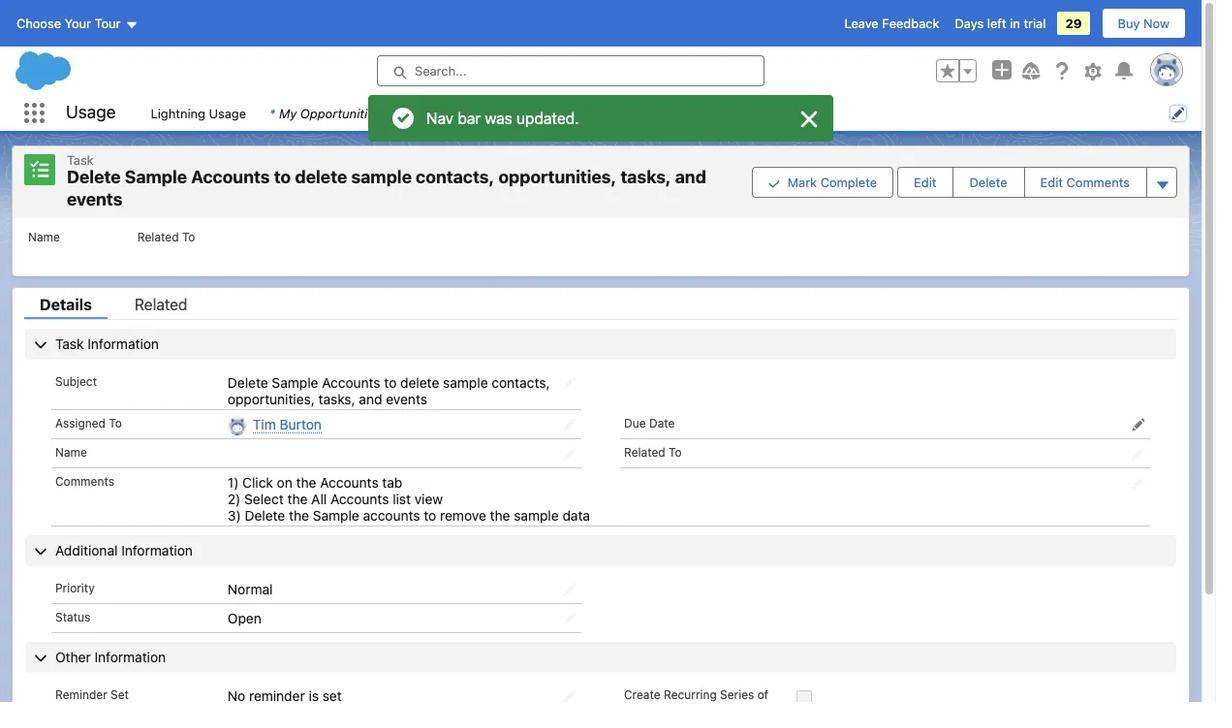 Task type: describe. For each thing, give the bounding box(es) containing it.
days
[[956, 16, 984, 31]]

3)
[[228, 507, 241, 524]]

nav bar was updated.
[[427, 110, 579, 127]]

* for * my opportunities | opportunities
[[270, 105, 275, 121]]

tasks, inside delete sample accounts to delete sample contacts, opportunities, tasks, and events
[[319, 391, 356, 407]]

tour
[[95, 16, 121, 31]]

edit comments button
[[1026, 168, 1146, 197]]

tim
[[253, 416, 276, 432]]

delete inside delete sample accounts to delete sample contacts, opportunities, tasks, and events
[[228, 374, 268, 391]]

accounts inside delete sample accounts to delete sample contacts, opportunities, tasks, and events
[[322, 374, 381, 391]]

to inside task delete sample accounts to delete sample contacts, opportunities, tasks, and events
[[274, 167, 291, 187]]

0 horizontal spatial usage
[[66, 102, 116, 122]]

edit button
[[899, 168, 953, 197]]

lightning
[[151, 105, 206, 121]]

tab
[[382, 474, 403, 491]]

mark
[[788, 175, 818, 190]]

2 vertical spatial related
[[624, 445, 666, 460]]

details link
[[24, 296, 107, 319]]

view
[[415, 491, 443, 507]]

mark complete
[[788, 175, 878, 190]]

tasks, inside task delete sample accounts to delete sample contacts, opportunities, tasks, and events
[[621, 167, 672, 187]]

other information
[[55, 649, 166, 666]]

task for delete
[[67, 152, 94, 168]]

all
[[311, 491, 327, 507]]

delete inside delete button
[[970, 175, 1008, 190]]

0 vertical spatial group
[[937, 59, 977, 82]]

list containing name
[[13, 218, 1190, 276]]

1 vertical spatial related
[[135, 296, 188, 313]]

trial
[[1024, 16, 1047, 31]]

status
[[55, 610, 90, 625]]

text default image for list item containing *
[[468, 106, 482, 120]]

delete inside task delete sample accounts to delete sample contacts, opportunities, tasks, and events
[[67, 167, 121, 187]]

opportunities, inside delete sample accounts to delete sample contacts, opportunities, tasks, and events
[[228, 391, 315, 407]]

due
[[624, 416, 646, 431]]

and inside delete sample accounts to delete sample contacts, opportunities, tasks, and events
[[359, 391, 382, 407]]

lightning usage
[[151, 105, 246, 121]]

0 vertical spatial name
[[28, 230, 60, 244]]

* for *
[[502, 105, 508, 121]]

bar
[[458, 110, 481, 127]]

tim burton
[[253, 416, 322, 432]]

delete inside delete sample accounts to delete sample contacts, opportunities, tasks, and events
[[401, 374, 440, 391]]

subject
[[55, 374, 97, 389]]

choose your tour button
[[16, 8, 139, 39]]

1 vertical spatial name
[[55, 445, 87, 460]]

burton
[[280, 416, 322, 432]]

to inside 1) click on the accounts tab 2) select the all accounts list view 3) delete the sample accounts to remove the sample data
[[424, 507, 437, 524]]

date
[[650, 416, 675, 431]]

2)
[[228, 491, 241, 507]]

my
[[279, 105, 297, 121]]

your
[[65, 16, 91, 31]]

days left in trial
[[956, 16, 1047, 31]]

assigned
[[55, 416, 106, 431]]

normal
[[228, 581, 273, 598]]

assigned to
[[55, 416, 122, 431]]

and inside task delete sample accounts to delete sample contacts, opportunities, tasks, and events
[[676, 167, 707, 187]]

updated.
[[517, 110, 579, 127]]

1 horizontal spatial to
[[182, 230, 195, 244]]

search...
[[415, 63, 467, 79]]

due date
[[624, 416, 675, 431]]

sample inside task delete sample accounts to delete sample contacts, opportunities, tasks, and events
[[125, 167, 187, 187]]

information for task information
[[88, 336, 159, 352]]

priority
[[55, 581, 95, 596]]

sample inside 1) click on the accounts tab 2) select the all accounts list view 3) delete the sample accounts to remove the sample data
[[514, 507, 559, 524]]

additional
[[55, 542, 118, 559]]

1) click on the accounts tab 2) select the all accounts list view 3) delete the sample accounts to remove the sample data
[[228, 474, 591, 524]]

related to inside list
[[138, 230, 195, 244]]

additional information
[[55, 542, 193, 559]]

leave
[[845, 16, 879, 31]]

edit for edit
[[915, 175, 937, 190]]

2 opportunities from the left
[[393, 105, 474, 121]]

task information button
[[25, 329, 1177, 360]]



Task type: vqa. For each thing, say whether or not it's contained in the screenshot.
the Acme
no



Task type: locate. For each thing, give the bounding box(es) containing it.
click
[[243, 474, 273, 491]]

nav
[[427, 110, 454, 127]]

accounts
[[191, 167, 270, 187], [322, 374, 381, 391], [320, 474, 379, 491], [331, 491, 389, 507]]

information
[[88, 336, 159, 352], [121, 542, 193, 559], [95, 649, 166, 666]]

buy now
[[1119, 16, 1170, 31]]

comments
[[1067, 175, 1131, 190], [55, 474, 114, 489]]

1 horizontal spatial opportunities
[[393, 105, 474, 121]]

complete
[[821, 175, 878, 190]]

* link
[[491, 95, 679, 131]]

1 vertical spatial comments
[[55, 474, 114, 489]]

on
[[277, 474, 293, 491]]

0 vertical spatial delete
[[295, 167, 347, 187]]

delete sample accounts to delete sample contacts, opportunities, tasks, and events
[[228, 374, 550, 407]]

1 horizontal spatial tasks,
[[621, 167, 672, 187]]

1 vertical spatial list
[[13, 218, 1190, 276]]

1 horizontal spatial comments
[[1067, 175, 1131, 190]]

list item
[[258, 95, 491, 131]]

1 vertical spatial to
[[384, 374, 397, 391]]

1 opportunities from the left
[[300, 105, 381, 121]]

related to
[[138, 230, 195, 244], [624, 445, 682, 460]]

delete
[[295, 167, 347, 187], [401, 374, 440, 391]]

to up related link
[[182, 230, 195, 244]]

2 * from the left
[[502, 105, 508, 121]]

0 vertical spatial and
[[676, 167, 707, 187]]

2 horizontal spatial to
[[424, 507, 437, 524]]

2 vertical spatial to
[[424, 507, 437, 524]]

task inside task delete sample accounts to delete sample contacts, opportunities, tasks, and events
[[67, 152, 94, 168]]

1 horizontal spatial and
[[676, 167, 707, 187]]

1 horizontal spatial to
[[384, 374, 397, 391]]

1 vertical spatial task
[[55, 336, 84, 352]]

feedback
[[883, 16, 940, 31]]

0 vertical spatial related
[[138, 230, 179, 244]]

opportunities down search...
[[393, 105, 474, 121]]

1 vertical spatial sample
[[443, 374, 488, 391]]

contacts, inside delete sample accounts to delete sample contacts, opportunities, tasks, and events
[[492, 374, 550, 391]]

1 vertical spatial delete
[[401, 374, 440, 391]]

lightning usage link
[[139, 95, 258, 131]]

contacts, inside task delete sample accounts to delete sample contacts, opportunities, tasks, and events
[[416, 167, 495, 187]]

opportunities,
[[499, 167, 617, 187], [228, 391, 315, 407]]

0 vertical spatial sample
[[351, 167, 412, 187]]

* list item
[[491, 95, 723, 131]]

1)
[[228, 474, 239, 491]]

sample left accounts
[[313, 507, 359, 524]]

0 vertical spatial events
[[67, 189, 123, 209]]

choose your tour
[[16, 16, 121, 31]]

sample inside delete sample accounts to delete sample contacts, opportunities, tasks, and events
[[272, 374, 319, 391]]

related
[[138, 230, 179, 244], [135, 296, 188, 313], [624, 445, 666, 460]]

opportunities, inside task delete sample accounts to delete sample contacts, opportunities, tasks, and events
[[499, 167, 617, 187]]

text default image
[[468, 106, 482, 120], [701, 106, 715, 120]]

was
[[485, 110, 513, 127]]

left
[[988, 16, 1007, 31]]

task inside dropdown button
[[55, 336, 84, 352]]

* right bar
[[502, 105, 508, 121]]

2 horizontal spatial sample
[[514, 507, 559, 524]]

0 horizontal spatial and
[[359, 391, 382, 407]]

related link
[[119, 296, 203, 319]]

edit for edit comments
[[1041, 175, 1064, 190]]

accounts inside task delete sample accounts to delete sample contacts, opportunities, tasks, and events
[[191, 167, 270, 187]]

task information
[[55, 336, 159, 352]]

0 vertical spatial to
[[182, 230, 195, 244]]

0 horizontal spatial related to
[[138, 230, 195, 244]]

0 vertical spatial sample
[[125, 167, 187, 187]]

2 horizontal spatial to
[[669, 445, 682, 460]]

delete inside task delete sample accounts to delete sample contacts, opportunities, tasks, and events
[[295, 167, 347, 187]]

list item containing *
[[258, 95, 491, 131]]

1 vertical spatial and
[[359, 391, 382, 407]]

sample down lightning on the left of page
[[125, 167, 187, 187]]

edit
[[915, 175, 937, 190], [1041, 175, 1064, 190]]

data
[[563, 507, 591, 524]]

1 horizontal spatial text default image
[[701, 106, 715, 120]]

in
[[1011, 16, 1021, 31]]

0 vertical spatial related to
[[138, 230, 195, 244]]

related to down due date
[[624, 445, 682, 460]]

contacts, down bar
[[416, 167, 495, 187]]

1 vertical spatial tasks,
[[319, 391, 356, 407]]

information for other information
[[95, 649, 166, 666]]

29
[[1066, 16, 1083, 31]]

group containing mark complete
[[752, 154, 1178, 210]]

name down assigned
[[55, 445, 87, 460]]

information right additional
[[121, 542, 193, 559]]

2 vertical spatial sample
[[313, 507, 359, 524]]

0 vertical spatial tasks,
[[621, 167, 672, 187]]

other information button
[[25, 642, 1177, 673]]

1 text default image from the left
[[468, 106, 482, 120]]

opportunities left |
[[300, 105, 381, 121]]

tasks,
[[621, 167, 672, 187], [319, 391, 356, 407]]

related down due date
[[624, 445, 666, 460]]

events inside task delete sample accounts to delete sample contacts, opportunities, tasks, and events
[[67, 189, 123, 209]]

sample inside 1) click on the accounts tab 2) select the all accounts list view 3) delete the sample accounts to remove the sample data
[[313, 507, 359, 524]]

leave feedback
[[845, 16, 940, 31]]

opportunities, up tim
[[228, 391, 315, 407]]

other
[[55, 649, 91, 666]]

1 vertical spatial contacts,
[[492, 374, 550, 391]]

1 horizontal spatial delete
[[401, 374, 440, 391]]

2 vertical spatial to
[[669, 445, 682, 460]]

1 horizontal spatial *
[[502, 105, 508, 121]]

0 vertical spatial list
[[139, 95, 1202, 131]]

0 vertical spatial information
[[88, 336, 159, 352]]

1 vertical spatial information
[[121, 542, 193, 559]]

choose
[[16, 16, 61, 31]]

*
[[270, 105, 275, 121], [502, 105, 508, 121]]

* my opportunities | opportunities
[[270, 105, 474, 121]]

1 vertical spatial sample
[[272, 374, 319, 391]]

text default image inside list item
[[468, 106, 482, 120]]

1 vertical spatial events
[[386, 391, 428, 407]]

success alert dialog
[[368, 95, 834, 142]]

0 horizontal spatial opportunities,
[[228, 391, 315, 407]]

information right other
[[95, 649, 166, 666]]

open
[[228, 610, 262, 627]]

1 horizontal spatial opportunities,
[[499, 167, 617, 187]]

0 vertical spatial opportunities,
[[499, 167, 617, 187]]

contacts, down task information dropdown button
[[492, 374, 550, 391]]

task delete sample accounts to delete sample contacts, opportunities, tasks, and events
[[67, 152, 707, 209]]

edit comments
[[1041, 175, 1131, 190]]

1 horizontal spatial sample
[[443, 374, 488, 391]]

leave feedback link
[[845, 16, 940, 31]]

delete button
[[955, 168, 1024, 197]]

task for information
[[55, 336, 84, 352]]

|
[[385, 105, 389, 121]]

0 horizontal spatial delete
[[295, 167, 347, 187]]

accounts
[[363, 507, 420, 524]]

events inside delete sample accounts to delete sample contacts, opportunities, tasks, and events
[[386, 391, 428, 407]]

0 horizontal spatial text default image
[[468, 106, 482, 120]]

0 horizontal spatial tasks,
[[319, 391, 356, 407]]

1 horizontal spatial related to
[[624, 445, 682, 460]]

opportunities
[[300, 105, 381, 121], [393, 105, 474, 121]]

2 vertical spatial information
[[95, 649, 166, 666]]

to inside delete sample accounts to delete sample contacts, opportunities, tasks, and events
[[384, 374, 397, 391]]

sample up burton
[[272, 374, 319, 391]]

2 vertical spatial sample
[[514, 507, 559, 524]]

information for additional information
[[121, 542, 193, 559]]

1 horizontal spatial edit
[[1041, 175, 1064, 190]]

0 vertical spatial contacts,
[[416, 167, 495, 187]]

related up related link
[[138, 230, 179, 244]]

edit right delete button
[[1041, 175, 1064, 190]]

0 vertical spatial task
[[67, 152, 94, 168]]

mark complete button
[[752, 167, 894, 198]]

0 horizontal spatial to
[[109, 416, 122, 431]]

contacts,
[[416, 167, 495, 187], [492, 374, 550, 391]]

sample
[[125, 167, 187, 187], [272, 374, 319, 391], [313, 507, 359, 524]]

1 vertical spatial related to
[[624, 445, 682, 460]]

comments inside button
[[1067, 175, 1131, 190]]

search... button
[[377, 55, 765, 86]]

to down "date" on the bottom
[[669, 445, 682, 460]]

delete
[[67, 167, 121, 187], [970, 175, 1008, 190], [228, 374, 268, 391], [245, 507, 285, 524]]

now
[[1144, 16, 1170, 31]]

events
[[67, 189, 123, 209], [386, 391, 428, 407]]

remove
[[440, 507, 487, 524]]

task
[[67, 152, 94, 168], [55, 336, 84, 352]]

1 horizontal spatial usage
[[209, 105, 246, 121]]

buy
[[1119, 16, 1141, 31]]

tasks, up burton
[[319, 391, 356, 407]]

text default image for * list item
[[701, 106, 715, 120]]

1 vertical spatial opportunities,
[[228, 391, 315, 407]]

the
[[296, 474, 317, 491], [288, 491, 308, 507], [289, 507, 309, 524], [490, 507, 511, 524]]

list
[[393, 491, 411, 507]]

usage
[[66, 102, 116, 122], [209, 105, 246, 121]]

and
[[676, 167, 707, 187], [359, 391, 382, 407]]

group
[[937, 59, 977, 82], [752, 154, 1178, 210]]

0 horizontal spatial opportunities
[[300, 105, 381, 121]]

details
[[40, 296, 92, 313]]

buy now button
[[1102, 8, 1187, 39]]

1 edit from the left
[[915, 175, 937, 190]]

opportunities, down updated.
[[499, 167, 617, 187]]

sample
[[351, 167, 412, 187], [443, 374, 488, 391], [514, 507, 559, 524]]

tasks, down 'success' "alert dialog"
[[621, 167, 672, 187]]

* left my
[[270, 105, 275, 121]]

0 horizontal spatial events
[[67, 189, 123, 209]]

0 vertical spatial to
[[274, 167, 291, 187]]

2 text default image from the left
[[701, 106, 715, 120]]

2 edit from the left
[[1041, 175, 1064, 190]]

name up details in the left of the page
[[28, 230, 60, 244]]

tim burton link
[[253, 416, 322, 433]]

edit left delete button
[[915, 175, 937, 190]]

0 vertical spatial comments
[[1067, 175, 1131, 190]]

sample inside delete sample accounts to delete sample contacts, opportunities, tasks, and events
[[443, 374, 488, 391]]

text default image inside * list item
[[701, 106, 715, 120]]

large image
[[798, 108, 821, 131]]

related up task information
[[135, 296, 188, 313]]

0 horizontal spatial *
[[270, 105, 275, 121]]

1 vertical spatial to
[[109, 416, 122, 431]]

list containing lightning usage
[[139, 95, 1202, 131]]

sample inside task delete sample accounts to delete sample contacts, opportunities, tasks, and events
[[351, 167, 412, 187]]

1 vertical spatial group
[[752, 154, 1178, 210]]

to right assigned
[[109, 416, 122, 431]]

0 horizontal spatial to
[[274, 167, 291, 187]]

0 horizontal spatial sample
[[351, 167, 412, 187]]

0 horizontal spatial edit
[[915, 175, 937, 190]]

list
[[139, 95, 1202, 131], [13, 218, 1190, 276]]

information down related link
[[88, 336, 159, 352]]

select
[[245, 491, 284, 507]]

1 horizontal spatial events
[[386, 391, 428, 407]]

additional information button
[[25, 536, 1177, 567]]

to
[[182, 230, 195, 244], [109, 416, 122, 431], [669, 445, 682, 460]]

delete inside 1) click on the accounts tab 2) select the all accounts list view 3) delete the sample accounts to remove the sample data
[[245, 507, 285, 524]]

usage right lightning on the left of page
[[209, 105, 246, 121]]

0 horizontal spatial comments
[[55, 474, 114, 489]]

usage left lightning on the left of page
[[66, 102, 116, 122]]

related to up related link
[[138, 230, 195, 244]]

1 * from the left
[[270, 105, 275, 121]]



